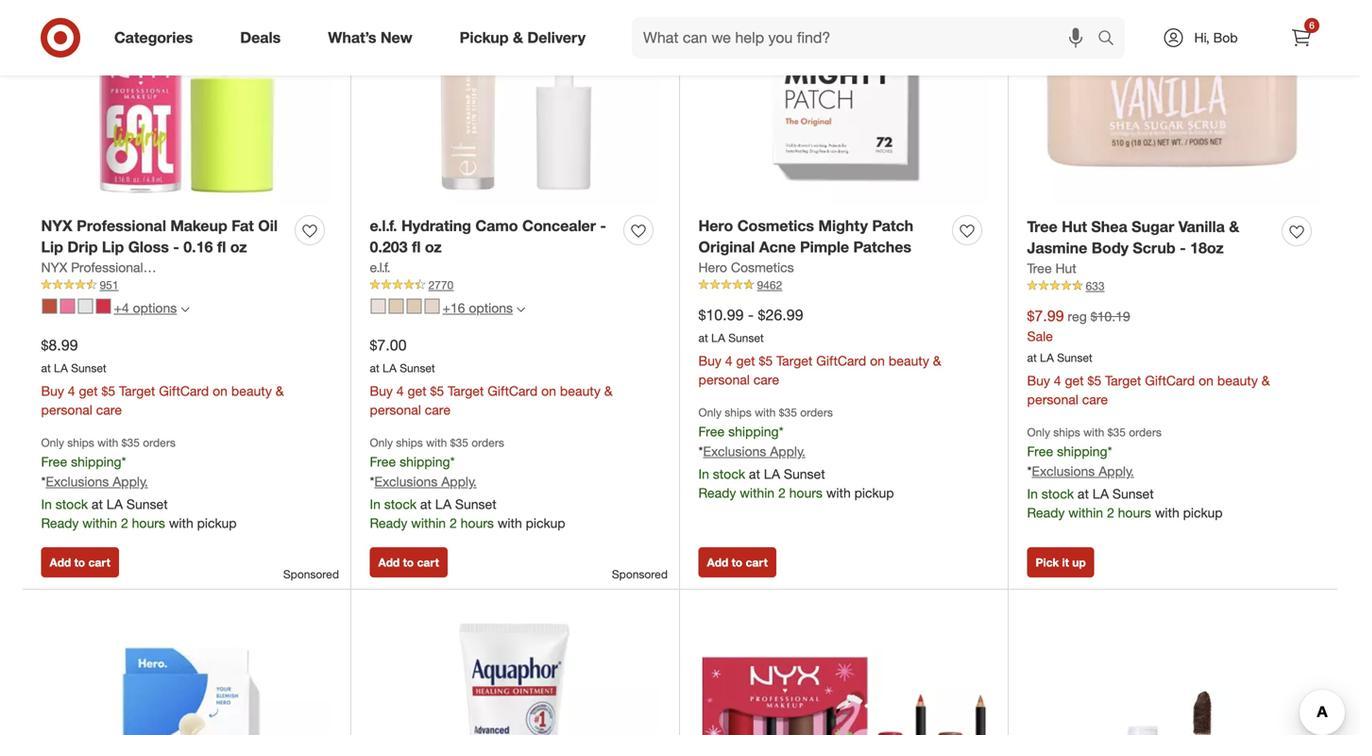 Task type: vqa. For each thing, say whether or not it's contained in the screenshot.
Hero related to Hero Cosmetics
yes



Task type: locate. For each thing, give the bounding box(es) containing it.
shea
[[1091, 218, 1127, 236]]

get down my main icon
[[79, 383, 98, 399]]

2
[[778, 485, 786, 501], [1107, 505, 1114, 521], [121, 515, 128, 532], [450, 515, 457, 532]]

professional up 951
[[71, 259, 143, 276]]

1 free shipping * * exclusions apply. in stock at  la sunset ready within 2 hours with pickup from the left
[[41, 454, 237, 532]]

-
[[600, 217, 606, 235], [173, 238, 179, 257], [1180, 239, 1186, 258], [748, 306, 754, 325]]

buy down $10.99
[[698, 353, 721, 369]]

0 horizontal spatial fl
[[217, 238, 226, 257]]

+4
[[114, 300, 129, 317]]

oz inside "e.l.f. hydrating camo concealer - 0.203 fl oz"
[[425, 238, 442, 257]]

2 fl from the left
[[412, 238, 421, 257]]

professional inside nyx professional makeup fat oil lip drip lip gloss - 0.16 fl oz
[[77, 217, 166, 235]]

e.l.f. inside "e.l.f. hydrating camo concealer - 0.203 fl oz"
[[370, 217, 397, 235]]

nyx professional makeup fat oil lip drip lip gloss - 0.16 fl oz image
[[41, 0, 332, 204], [41, 0, 332, 204]]

nyx
[[41, 217, 72, 235], [41, 259, 67, 276]]

target inside $7.99 reg $10.19 sale at la sunset buy 4 get $5 target giftcard on beauty & personal care
[[1105, 372, 1141, 389]]

to
[[74, 556, 85, 570], [403, 556, 414, 570], [732, 556, 742, 570]]

$5 down +16 options dropdown button in the left top of the page
[[430, 383, 444, 399]]

buy
[[698, 353, 721, 369], [1027, 372, 1050, 389], [41, 383, 64, 399], [370, 383, 393, 399]]

what's new
[[328, 28, 412, 47]]

2 to from the left
[[403, 556, 414, 570]]

2 horizontal spatial add
[[707, 556, 728, 570]]

1 vertical spatial professional
[[71, 259, 143, 276]]

new
[[380, 28, 412, 47]]

tree inside tree hut shea sugar vanilla & jasmine body scrub - 18oz
[[1027, 218, 1057, 236]]

target down "+16 options"
[[448, 383, 484, 399]]

pickup
[[460, 28, 509, 47]]

0 vertical spatial e.l.f.
[[370, 217, 397, 235]]

e.l.f. down the 0.203
[[370, 259, 390, 276]]

633
[[1086, 279, 1105, 293]]

0.203
[[370, 238, 408, 257]]

get inside $7.00 at la sunset buy 4 get $5 target giftcard on beauty & personal care
[[407, 383, 427, 399]]

lip up nyx professional makeup
[[102, 238, 124, 257]]

hero
[[698, 217, 733, 235], [698, 259, 727, 276]]

get down reg on the top of page
[[1065, 372, 1084, 389]]

free
[[698, 424, 725, 440], [1027, 443, 1053, 460], [41, 454, 67, 470], [370, 454, 396, 470]]

1 vertical spatial makeup
[[147, 259, 194, 276]]

buy inside $8.99 at la sunset buy 4 get $5 target giftcard on beauty & personal care
[[41, 383, 64, 399]]

beauty inside $7.99 reg $10.19 sale at la sunset buy 4 get $5 target giftcard on beauty & personal care
[[1217, 372, 1258, 389]]

options
[[133, 300, 177, 317], [469, 300, 513, 317]]

hero for hero cosmetics mighty patch original acne pimple patches
[[698, 217, 733, 235]]

0 horizontal spatial add
[[50, 556, 71, 570]]

care
[[753, 372, 779, 388], [1082, 391, 1108, 408], [96, 402, 122, 418], [425, 402, 451, 418]]

1 vertical spatial e.l.f.
[[370, 259, 390, 276]]

what's new link
[[312, 17, 436, 59]]

beauty inside $7.00 at la sunset buy 4 get $5 target giftcard on beauty & personal care
[[560, 383, 601, 399]]

cosmetics
[[737, 217, 814, 235], [731, 259, 794, 276]]

target inside $10.99 - $26.99 at la sunset buy 4 get $5 target giftcard on beauty & personal care
[[776, 353, 813, 369]]

0 vertical spatial makeup
[[170, 217, 227, 235]]

0 horizontal spatial only ships with $35 orders
[[41, 436, 176, 450]]

$35 down $7.00 at la sunset buy 4 get $5 target giftcard on beauty & personal care
[[450, 436, 468, 450]]

hut
[[1062, 218, 1087, 236], [1055, 260, 1076, 277]]

sunset inside $7.99 reg $10.19 sale at la sunset buy 4 get $5 target giftcard on beauty & personal care
[[1057, 351, 1092, 365]]

buy down sale
[[1027, 372, 1050, 389]]

cosmetics inside the 'hero cosmetics mighty patch original acne pimple patches'
[[737, 217, 814, 235]]

tree hut shea sugar vanilla & jasmine body scrub - 18oz
[[1027, 218, 1239, 258]]

2 nyx from the top
[[41, 259, 67, 276]]

3 add from the left
[[707, 556, 728, 570]]

$5 inside $7.00 at la sunset buy 4 get $5 target giftcard on beauty & personal care
[[430, 383, 444, 399]]

4 down $7.99
[[1054, 372, 1061, 389]]

exclusions apply. button for $7.00
[[374, 473, 477, 491]]

nyx inside nyx professional makeup fat oil lip drip lip gloss - 0.16 fl oz
[[41, 217, 72, 235]]

*
[[779, 424, 783, 440], [698, 443, 703, 460], [1107, 443, 1112, 460], [121, 454, 126, 470], [450, 454, 455, 470], [1027, 463, 1032, 480], [41, 474, 46, 490], [370, 474, 374, 490]]

1 to from the left
[[74, 556, 85, 570]]

1 vertical spatial hero
[[698, 259, 727, 276]]

fl right the 0.203
[[412, 238, 421, 257]]

jasmine
[[1027, 239, 1087, 258]]

tree
[[1027, 218, 1057, 236], [1027, 260, 1052, 277]]

1 horizontal spatial add
[[378, 556, 400, 570]]

951 link
[[41, 277, 332, 294]]

lip left the 'drip'
[[41, 238, 63, 257]]

nyx up the follow back icon
[[41, 259, 67, 276]]

3 add to cart button from the left
[[698, 548, 776, 578]]

target down +4 options
[[119, 383, 155, 399]]

0 vertical spatial hero
[[698, 217, 733, 235]]

giftcard down all colors + 4 more colors image
[[159, 383, 209, 399]]

get down $10.99
[[736, 353, 755, 369]]

1 e.l.f. from the top
[[370, 217, 397, 235]]

personal down $8.99
[[41, 402, 92, 418]]

1 oz from the left
[[230, 238, 247, 257]]

hut down jasmine
[[1055, 260, 1076, 277]]

0 horizontal spatial to
[[74, 556, 85, 570]]

4
[[725, 353, 733, 369], [1054, 372, 1061, 389], [68, 383, 75, 399], [396, 383, 404, 399]]

0 horizontal spatial options
[[133, 300, 177, 317]]

personal down $10.99
[[698, 372, 750, 388]]

reg
[[1068, 309, 1087, 325]]

2 add to cart button from the left
[[370, 548, 448, 578]]

& inside $10.99 - $26.99 at la sunset buy 4 get $5 target giftcard on beauty & personal care
[[933, 353, 941, 369]]

e.l.f. 16hr camo concealer - 0.203 fl oz image
[[1027, 609, 1319, 736], [1027, 609, 1319, 736]]

18oz
[[1190, 239, 1224, 258]]

2 horizontal spatial cart
[[746, 556, 768, 570]]

1 horizontal spatial free shipping * * exclusions apply. in stock at  la sunset ready within 2 hours with pickup
[[370, 454, 565, 532]]

oz down fat
[[230, 238, 247, 257]]

giftcard
[[816, 353, 866, 369], [1145, 372, 1195, 389], [159, 383, 209, 399], [488, 383, 538, 399]]

0 vertical spatial professional
[[77, 217, 166, 235]]

only ships with $35 orders free shipping * * exclusions apply. in stock at  la sunset ready within 2 hours with pickup for $10.19
[[1027, 425, 1223, 521]]

4 inside $7.00 at la sunset buy 4 get $5 target giftcard on beauty & personal care
[[396, 383, 404, 399]]

care inside $7.00 at la sunset buy 4 get $5 target giftcard on beauty & personal care
[[425, 402, 451, 418]]

1 horizontal spatial add to cart
[[378, 556, 439, 570]]

1 tree from the top
[[1027, 218, 1057, 236]]

buy inside $7.99 reg $10.19 sale at la sunset buy 4 get $5 target giftcard on beauty & personal care
[[1027, 372, 1050, 389]]

aquaphor healing ointment skin protectant and moisturizer for dry and cracked skin unscented - 1.75oz image
[[370, 609, 661, 736], [370, 609, 661, 736]]

it
[[1062, 556, 1069, 570]]

- inside $10.99 - $26.99 at la sunset buy 4 get $5 target giftcard on beauty & personal care
[[748, 306, 754, 325]]

only ships with $35 orders down $8.99 at la sunset buy 4 get $5 target giftcard on beauty & personal care in the left of the page
[[41, 436, 176, 450]]

personal inside $10.99 - $26.99 at la sunset buy 4 get $5 target giftcard on beauty & personal care
[[698, 372, 750, 388]]

2 cart from the left
[[417, 556, 439, 570]]

1 horizontal spatial oz
[[425, 238, 442, 257]]

tree hut
[[1027, 260, 1076, 277]]

1 horizontal spatial only ships with $35 orders
[[370, 436, 504, 450]]

target down $10.19 at the top right of the page
[[1105, 372, 1141, 389]]

hero inside the 'hero cosmetics mighty patch original acne pimple patches'
[[698, 217, 733, 235]]

2 horizontal spatial to
[[732, 556, 742, 570]]

2 add to cart from the left
[[378, 556, 439, 570]]

& inside $7.99 reg $10.19 sale at la sunset buy 4 get $5 target giftcard on beauty & personal care
[[1262, 372, 1270, 389]]

cosmetics up acne
[[737, 217, 814, 235]]

options left all colors + 4 more colors element
[[133, 300, 177, 317]]

giftcard down 9462 link
[[816, 353, 866, 369]]

at inside $8.99 at la sunset buy 4 get $5 target giftcard on beauty & personal care
[[41, 361, 51, 375]]

1 horizontal spatial add to cart button
[[370, 548, 448, 578]]

hero cosmetics mighty patch invisible + acne pimple patches - 24ct image
[[41, 609, 332, 736], [41, 609, 332, 736]]

+16 options
[[442, 300, 513, 317]]

1 horizontal spatial fl
[[412, 238, 421, 257]]

cosmetics up "9462"
[[731, 259, 794, 276]]

2 oz from the left
[[425, 238, 442, 257]]

all colors + 4 more colors element
[[181, 303, 189, 314]]

tree for tree hut shea sugar vanilla & jasmine body scrub - 18oz
[[1027, 218, 1057, 236]]

3 add to cart from the left
[[707, 556, 768, 570]]

target
[[776, 353, 813, 369], [1105, 372, 1141, 389], [119, 383, 155, 399], [448, 383, 484, 399]]

4 down $8.99
[[68, 383, 75, 399]]

get down fair beige icon on the left of page
[[407, 383, 427, 399]]

only ships with $35 orders down $7.00 at la sunset buy 4 get $5 target giftcard on beauty & personal care
[[370, 436, 504, 450]]

2770 link
[[370, 277, 661, 294]]

hero up original on the right of the page
[[698, 217, 733, 235]]

fl inside nyx professional makeup fat oil lip drip lip gloss - 0.16 fl oz
[[217, 238, 226, 257]]

2 hero from the top
[[698, 259, 727, 276]]

buy down $8.99
[[41, 383, 64, 399]]

fat
[[232, 217, 254, 235]]

cosmetics for hero cosmetics
[[731, 259, 794, 276]]

0 horizontal spatial oz
[[230, 238, 247, 257]]

$8.99 at la sunset buy 4 get $5 target giftcard on beauty & personal care
[[41, 336, 284, 418]]

$5 down $10.19 at the top right of the page
[[1088, 372, 1101, 389]]

$7.99
[[1027, 307, 1064, 326]]

$10.99
[[698, 306, 744, 325]]

1 add to cart button from the left
[[41, 548, 119, 578]]

1 add from the left
[[50, 556, 71, 570]]

3 to from the left
[[732, 556, 742, 570]]

1 horizontal spatial sponsored
[[612, 567, 668, 582]]

hero cosmetics mighty patch original acne pimple patches image
[[698, 0, 989, 204], [698, 0, 989, 204]]

free shipping * * exclusions apply. in stock at  la sunset ready within 2 hours with pickup
[[41, 454, 237, 532], [370, 454, 565, 532]]

e.l.f. hydrating camo concealer - 0.203 fl oz
[[370, 217, 606, 257]]

exclusions apply. button for $8.99
[[46, 473, 148, 491]]

1 vertical spatial nyx
[[41, 259, 67, 276]]

bob
[[1213, 29, 1238, 46]]

giftcard inside $10.99 - $26.99 at la sunset buy 4 get $5 target giftcard on beauty & personal care
[[816, 353, 866, 369]]

oil
[[258, 217, 278, 235]]

professional up the 'gloss'
[[77, 217, 166, 235]]

to for $8.99
[[74, 556, 85, 570]]

1 horizontal spatial only ships with $35 orders free shipping * * exclusions apply. in stock at  la sunset ready within 2 hours with pickup
[[1027, 425, 1223, 521]]

$5 down the +4 options dropdown button at the top left of the page
[[101, 383, 115, 399]]

get
[[736, 353, 755, 369], [1065, 372, 1084, 389], [79, 383, 98, 399], [407, 383, 427, 399]]

0 horizontal spatial add to cart button
[[41, 548, 119, 578]]

sponsored
[[283, 567, 339, 582], [612, 567, 668, 582]]

sponsored for e.l.f. hydrating camo concealer - 0.203 fl oz
[[612, 567, 668, 582]]

1 horizontal spatial options
[[469, 300, 513, 317]]

&
[[513, 28, 523, 47], [1229, 218, 1239, 236], [933, 353, 941, 369], [1262, 372, 1270, 389], [276, 383, 284, 399], [604, 383, 613, 399]]

get inside $7.99 reg $10.19 sale at la sunset buy 4 get $5 target giftcard on beauty & personal care
[[1065, 372, 1084, 389]]

1 horizontal spatial cart
[[417, 556, 439, 570]]

1 fl from the left
[[217, 238, 226, 257]]

oz
[[230, 238, 247, 257], [425, 238, 442, 257]]

4 inside $7.99 reg $10.19 sale at la sunset buy 4 get $5 target giftcard on beauty & personal care
[[1054, 372, 1061, 389]]

tree down jasmine
[[1027, 260, 1052, 277]]

1 horizontal spatial lip
[[102, 238, 124, 257]]

0 vertical spatial hut
[[1062, 218, 1087, 236]]

hut for tree hut shea sugar vanilla & jasmine body scrub - 18oz
[[1062, 218, 1087, 236]]

1 add to cart from the left
[[50, 556, 110, 570]]

1 vertical spatial hut
[[1055, 260, 1076, 277]]

nyx professional makeup fat oil lip drip lip gloss - 0.16 fl oz link
[[41, 215, 288, 258]]

1 only ships with $35 orders from the left
[[41, 436, 176, 450]]

options for oz
[[469, 300, 513, 317]]

sunset
[[728, 331, 764, 345], [1057, 351, 1092, 365], [71, 361, 106, 375], [400, 361, 435, 375], [784, 466, 825, 483], [1113, 486, 1154, 502], [126, 496, 168, 513], [455, 496, 496, 513]]

- right concealer
[[600, 217, 606, 235]]

pickup & delivery link
[[444, 17, 609, 59]]

0 vertical spatial nyx
[[41, 217, 72, 235]]

e.l.f.
[[370, 217, 397, 235], [370, 259, 390, 276]]

cart for $7.00
[[417, 556, 439, 570]]

hut up jasmine
[[1062, 218, 1087, 236]]

options left all colors + 16 more colors element
[[469, 300, 513, 317]]

hut for tree hut
[[1055, 260, 1076, 277]]

only ships with $35 orders free shipping * * exclusions apply. in stock at  la sunset ready within 2 hours with pickup
[[698, 406, 894, 501], [1027, 425, 1223, 521]]

hut inside tree hut shea sugar vanilla & jasmine body scrub - 18oz
[[1062, 218, 1087, 236]]

- right $10.99
[[748, 306, 754, 325]]

giftcard down 633 link
[[1145, 372, 1195, 389]]

nyx professional makeup link
[[41, 258, 194, 277]]

giftcard inside $8.99 at la sunset buy 4 get $5 target giftcard on beauty & personal care
[[159, 383, 209, 399]]

nyx professional makeup smooth whip/liner vault cosmetic holiday gift set - 0.96oz/4pc image
[[698, 609, 989, 736], [698, 609, 989, 736]]

target inside $8.99 at la sunset buy 4 get $5 target giftcard on beauty & personal care
[[119, 383, 155, 399]]

fl
[[217, 238, 226, 257], [412, 238, 421, 257]]

giftcard down all colors + 16 more colors 'image'
[[488, 383, 538, 399]]

pickup
[[854, 485, 894, 501], [1183, 505, 1223, 521], [197, 515, 237, 532], [526, 515, 565, 532]]

personal down $7.00
[[370, 402, 421, 418]]

on inside $7.99 reg $10.19 sale at la sunset buy 4 get $5 target giftcard on beauty & personal care
[[1199, 372, 1214, 389]]

at inside $7.00 at la sunset buy 4 get $5 target giftcard on beauty & personal care
[[370, 361, 379, 375]]

- inside "e.l.f. hydrating camo concealer - 0.203 fl oz"
[[600, 217, 606, 235]]

options inside dropdown button
[[469, 300, 513, 317]]

professional for nyx professional makeup
[[71, 259, 143, 276]]

1 sponsored from the left
[[283, 567, 339, 582]]

care inside $8.99 at la sunset buy 4 get $5 target giftcard on beauty & personal care
[[96, 402, 122, 418]]

0 horizontal spatial cart
[[88, 556, 110, 570]]

nyx professional makeup
[[41, 259, 194, 276]]

exclusions apply. button
[[703, 442, 805, 461], [1032, 462, 1134, 481], [46, 473, 148, 491], [374, 473, 477, 491]]

makeup up 0.16
[[170, 217, 227, 235]]

2 horizontal spatial add to cart
[[707, 556, 768, 570]]

2 add from the left
[[378, 556, 400, 570]]

0 horizontal spatial only ships with $35 orders free shipping * * exclusions apply. in stock at  la sunset ready within 2 hours with pickup
[[698, 406, 894, 501]]

la inside $8.99 at la sunset buy 4 get $5 target giftcard on beauty & personal care
[[54, 361, 68, 375]]

e.l.f. up the 0.203
[[370, 217, 397, 235]]

2 only ships with $35 orders from the left
[[370, 436, 504, 450]]

only
[[698, 406, 722, 420], [1027, 425, 1050, 440], [41, 436, 64, 450], [370, 436, 393, 450]]

1 cart from the left
[[88, 556, 110, 570]]

0 horizontal spatial sponsored
[[283, 567, 339, 582]]

& inside $8.99 at la sunset buy 4 get $5 target giftcard on beauty & personal care
[[276, 383, 284, 399]]

0 vertical spatial cosmetics
[[737, 217, 814, 235]]

beauty
[[889, 353, 929, 369], [1217, 372, 1258, 389], [231, 383, 272, 399], [560, 383, 601, 399]]

fl right 0.16
[[217, 238, 226, 257]]

2 options from the left
[[469, 300, 513, 317]]

- left '18oz'
[[1180, 239, 1186, 258]]

add for $7.00
[[378, 556, 400, 570]]

cart
[[88, 556, 110, 570], [417, 556, 439, 570], [746, 556, 768, 570]]

hero down original on the right of the page
[[698, 259, 727, 276]]

orders down $8.99 at la sunset buy 4 get $5 target giftcard on beauty & personal care in the left of the page
[[143, 436, 176, 450]]

in
[[698, 466, 709, 483], [1027, 486, 1038, 502], [41, 496, 52, 513], [370, 496, 381, 513]]

4 down $10.99
[[725, 353, 733, 369]]

on
[[870, 353, 885, 369], [1199, 372, 1214, 389], [213, 383, 228, 399], [541, 383, 556, 399]]

acne
[[759, 238, 796, 257]]

orders down $7.00 at la sunset buy 4 get $5 target giftcard on beauty & personal care
[[472, 436, 504, 450]]

tree hut link
[[1027, 259, 1076, 278]]

on inside $7.00 at la sunset buy 4 get $5 target giftcard on beauty & personal care
[[541, 383, 556, 399]]

orders
[[800, 406, 833, 420], [1129, 425, 1162, 440], [143, 436, 176, 450], [472, 436, 504, 450]]

get inside $8.99 at la sunset buy 4 get $5 target giftcard on beauty & personal care
[[79, 383, 98, 399]]

0 vertical spatial tree
[[1027, 218, 1057, 236]]

target down "$26.99"
[[776, 353, 813, 369]]

2 sponsored from the left
[[612, 567, 668, 582]]

target inside $7.00 at la sunset buy 4 get $5 target giftcard on beauty & personal care
[[448, 383, 484, 399]]

apply.
[[770, 443, 805, 460], [1099, 463, 1134, 480], [113, 474, 148, 490], [441, 474, 477, 490]]

ready
[[698, 485, 736, 501], [1027, 505, 1065, 521], [41, 515, 79, 532], [370, 515, 407, 532]]

2 tree from the top
[[1027, 260, 1052, 277]]

4 down $7.00
[[396, 383, 404, 399]]

1 lip from the left
[[41, 238, 63, 257]]

0 horizontal spatial lip
[[41, 238, 63, 257]]

1 hero from the top
[[698, 217, 733, 235]]

add to cart button for $7.00
[[370, 548, 448, 578]]

buy down $7.00
[[370, 383, 393, 399]]

1 vertical spatial tree
[[1027, 260, 1052, 277]]

0 horizontal spatial free shipping * * exclusions apply. in stock at  la sunset ready within 2 hours with pickup
[[41, 454, 237, 532]]

$35
[[779, 406, 797, 420], [1108, 425, 1126, 440], [121, 436, 140, 450], [450, 436, 468, 450]]

$35 down $8.99 at la sunset buy 4 get $5 target giftcard on beauty & personal care in the left of the page
[[121, 436, 140, 450]]

shipping
[[728, 424, 779, 440], [1057, 443, 1107, 460], [71, 454, 121, 470], [400, 454, 450, 470]]

3 cart from the left
[[746, 556, 768, 570]]

options inside dropdown button
[[133, 300, 177, 317]]

nyx up the 'drip'
[[41, 217, 72, 235]]

2 free shipping * * exclusions apply. in stock at  la sunset ready within 2 hours with pickup from the left
[[370, 454, 565, 532]]

1 vertical spatial cosmetics
[[731, 259, 794, 276]]

0 horizontal spatial add to cart
[[50, 556, 110, 570]]

1 options from the left
[[133, 300, 177, 317]]

makeup up '951' link
[[147, 259, 194, 276]]

e.l.f. link
[[370, 258, 390, 277]]

2 e.l.f. from the top
[[370, 259, 390, 276]]

e.l.f. hydrating camo concealer - 0.203 fl oz image
[[370, 0, 661, 204], [370, 0, 661, 204]]

tree up jasmine
[[1027, 218, 1057, 236]]

oz inside nyx professional makeup fat oil lip drip lip gloss - 0.16 fl oz
[[230, 238, 247, 257]]

tree hut shea sugar vanilla & jasmine body scrub - 18oz image
[[1027, 0, 1319, 205], [1027, 0, 1319, 205]]

- left 0.16
[[173, 238, 179, 257]]

care inside $7.99 reg $10.19 sale at la sunset buy 4 get $5 target giftcard on beauty & personal care
[[1082, 391, 1108, 408]]

9462 link
[[698, 277, 989, 294]]

mighty
[[818, 217, 868, 235]]

$5 down "$26.99"
[[759, 353, 773, 369]]

add
[[50, 556, 71, 570], [378, 556, 400, 570], [707, 556, 728, 570]]

e.l.f. hydrating camo concealer - 0.203 fl oz link
[[370, 215, 616, 258]]

sunset inside $8.99 at la sunset buy 4 get $5 target giftcard on beauty & personal care
[[71, 361, 106, 375]]

633 link
[[1027, 278, 1319, 295]]

newsfeed image
[[96, 299, 111, 314]]

categories link
[[98, 17, 216, 59]]

deals
[[240, 28, 281, 47]]

personal down sale
[[1027, 391, 1078, 408]]

$8.99
[[41, 336, 78, 355]]

makeup inside nyx professional makeup fat oil lip drip lip gloss - 0.16 fl oz
[[170, 217, 227, 235]]

2 lip from the left
[[102, 238, 124, 257]]

exclusions
[[703, 443, 766, 460], [1032, 463, 1095, 480], [46, 474, 109, 490], [374, 474, 438, 490]]

2 horizontal spatial add to cart button
[[698, 548, 776, 578]]

1 nyx from the top
[[41, 217, 72, 235]]

free shipping * * exclusions apply. in stock at  la sunset ready within 2 hours with pickup for $8.99
[[41, 454, 237, 532]]

oz down hydrating
[[425, 238, 442, 257]]

professional
[[77, 217, 166, 235], [71, 259, 143, 276]]

cart for $8.99
[[88, 556, 110, 570]]

hero for hero cosmetics
[[698, 259, 727, 276]]

only ships with $35 orders for $7.00
[[370, 436, 504, 450]]

1 horizontal spatial to
[[403, 556, 414, 570]]

orders down $7.99 reg $10.19 sale at la sunset buy 4 get $5 target giftcard on beauty & personal care
[[1129, 425, 1162, 440]]

my main image
[[78, 299, 93, 314]]



Task type: describe. For each thing, give the bounding box(es) containing it.
pick
[[1036, 556, 1059, 570]]

hero cosmetics mighty patch original acne pimple patches
[[698, 217, 913, 257]]

pick it up
[[1036, 556, 1086, 570]]

add to cart for $8.99
[[50, 556, 110, 570]]

makeup for nyx professional makeup fat oil lip drip lip gloss - 0.16 fl oz
[[170, 217, 227, 235]]

missed call image
[[60, 299, 75, 314]]

sunset inside $10.99 - $26.99 at la sunset buy 4 get $5 target giftcard on beauty & personal care
[[728, 331, 764, 345]]

vanilla
[[1178, 218, 1225, 236]]

hi,
[[1194, 29, 1210, 46]]

light ivory image
[[425, 299, 440, 314]]

tree hut shea sugar vanilla & jasmine body scrub - 18oz link
[[1027, 216, 1275, 259]]

& inside $7.00 at la sunset buy 4 get $5 target giftcard on beauty & personal care
[[604, 383, 613, 399]]

e.l.f. for e.l.f. hydrating camo concealer - 0.203 fl oz
[[370, 217, 397, 235]]

$10.99 - $26.99 at la sunset buy 4 get $5 target giftcard on beauty & personal care
[[698, 306, 941, 388]]

9462
[[757, 278, 782, 292]]

all colors + 4 more colors image
[[181, 306, 189, 314]]

orders down $10.99 - $26.99 at la sunset buy 4 get $5 target giftcard on beauty & personal care
[[800, 406, 833, 420]]

sunset inside $7.00 at la sunset buy 4 get $5 target giftcard on beauty & personal care
[[400, 361, 435, 375]]

$7.99 reg $10.19 sale at la sunset buy 4 get $5 target giftcard on beauty & personal care
[[1027, 307, 1270, 408]]

exclusions apply. button for $7.99
[[1032, 462, 1134, 481]]

professional for nyx professional makeup fat oil lip drip lip gloss - 0.16 fl oz
[[77, 217, 166, 235]]

$26.99
[[758, 306, 803, 325]]

fair warm image
[[389, 299, 404, 314]]

0.16
[[183, 238, 213, 257]]

makeup for nyx professional makeup
[[147, 259, 194, 276]]

What can we help you find? suggestions appear below search field
[[632, 17, 1102, 59]]

& inside tree hut shea sugar vanilla & jasmine body scrub - 18oz
[[1229, 218, 1239, 236]]

$10.19
[[1091, 309, 1130, 325]]

nyx for nyx professional makeup
[[41, 259, 67, 276]]

search button
[[1089, 17, 1134, 62]]

at inside $7.99 reg $10.19 sale at la sunset buy 4 get $5 target giftcard on beauty & personal care
[[1027, 351, 1037, 365]]

only ships with $35 orders for $8.99
[[41, 436, 176, 450]]

pickup & delivery
[[460, 28, 586, 47]]

la inside $7.00 at la sunset buy 4 get $5 target giftcard on beauty & personal care
[[383, 361, 397, 375]]

+16 options button
[[362, 293, 534, 324]]

beauty inside $8.99 at la sunset buy 4 get $5 target giftcard on beauty & personal care
[[231, 383, 272, 399]]

personal inside $7.00 at la sunset buy 4 get $5 target giftcard on beauty & personal care
[[370, 402, 421, 418]]

cart for $10.99
[[746, 556, 768, 570]]

fair beige image
[[407, 299, 422, 314]]

giftcard inside $7.99 reg $10.19 sale at la sunset buy 4 get $5 target giftcard on beauty & personal care
[[1145, 372, 1195, 389]]

beauty inside $10.99 - $26.99 at la sunset buy 4 get $5 target giftcard on beauty & personal care
[[889, 353, 929, 369]]

on inside $10.99 - $26.99 at la sunset buy 4 get $5 target giftcard on beauty & personal care
[[870, 353, 885, 369]]

deals link
[[224, 17, 304, 59]]

buy inside $10.99 - $26.99 at la sunset buy 4 get $5 target giftcard on beauty & personal care
[[698, 353, 721, 369]]

free shipping * * exclusions apply. in stock at  la sunset ready within 2 hours with pickup for $7.00
[[370, 454, 565, 532]]

personal inside $8.99 at la sunset buy 4 get $5 target giftcard on beauty & personal care
[[41, 402, 92, 418]]

drip
[[67, 238, 98, 257]]

patches
[[853, 238, 911, 257]]

+4 options button
[[34, 293, 198, 324]]

up
[[1072, 556, 1086, 570]]

nyx professional makeup fat oil lip drip lip gloss - 0.16 fl oz
[[41, 217, 278, 257]]

add for $10.99
[[707, 556, 728, 570]]

951
[[100, 278, 119, 292]]

hero cosmetics
[[698, 259, 794, 276]]

hero cosmetics mighty patch original acne pimple patches link
[[698, 215, 945, 258]]

add to cart for $10.99
[[707, 556, 768, 570]]

on inside $8.99 at la sunset buy 4 get $5 target giftcard on beauty & personal care
[[213, 383, 228, 399]]

sugar
[[1132, 218, 1174, 236]]

2770
[[428, 278, 454, 292]]

hydrating
[[401, 217, 471, 235]]

camo
[[475, 217, 518, 235]]

add for $8.99
[[50, 556, 71, 570]]

what's
[[328, 28, 376, 47]]

nyx for nyx professional makeup fat oil lip drip lip gloss - 0.16 fl oz
[[41, 217, 72, 235]]

sale
[[1027, 328, 1053, 345]]

+16
[[442, 300, 465, 317]]

get inside $10.99 - $26.99 at la sunset buy 4 get $5 target giftcard on beauty & personal care
[[736, 353, 755, 369]]

buy inside $7.00 at la sunset buy 4 get $5 target giftcard on beauty & personal care
[[370, 383, 393, 399]]

options for lip
[[133, 300, 177, 317]]

pimple
[[800, 238, 849, 257]]

6 link
[[1281, 17, 1322, 59]]

original
[[698, 238, 755, 257]]

giftcard inside $7.00 at la sunset buy 4 get $5 target giftcard on beauty & personal care
[[488, 383, 538, 399]]

4 inside $10.99 - $26.99 at la sunset buy 4 get $5 target giftcard on beauty & personal care
[[725, 353, 733, 369]]

only ships with $35 orders free shipping * * exclusions apply. in stock at  la sunset ready within 2 hours with pickup for $26.99
[[698, 406, 894, 501]]

$5 inside $8.99 at la sunset buy 4 get $5 target giftcard on beauty & personal care
[[101, 383, 115, 399]]

body
[[1092, 239, 1129, 258]]

- inside tree hut shea sugar vanilla & jasmine body scrub - 18oz
[[1180, 239, 1186, 258]]

care inside $10.99 - $26.99 at la sunset buy 4 get $5 target giftcard on beauty & personal care
[[753, 372, 779, 388]]

add to cart for $7.00
[[378, 556, 439, 570]]

la inside $7.99 reg $10.19 sale at la sunset buy 4 get $5 target giftcard on beauty & personal care
[[1040, 351, 1054, 365]]

gloss
[[128, 238, 169, 257]]

$5 inside $7.99 reg $10.19 sale at la sunset buy 4 get $5 target giftcard on beauty & personal care
[[1088, 372, 1101, 389]]

to for $7.00
[[403, 556, 414, 570]]

personal inside $7.99 reg $10.19 sale at la sunset buy 4 get $5 target giftcard on beauty & personal care
[[1027, 391, 1078, 408]]

4 inside $8.99 at la sunset buy 4 get $5 target giftcard on beauty & personal care
[[68, 383, 75, 399]]

hi, bob
[[1194, 29, 1238, 46]]

tree for tree hut
[[1027, 260, 1052, 277]]

concealer
[[522, 217, 596, 235]]

add to cart button for $10.99
[[698, 548, 776, 578]]

patch
[[872, 217, 913, 235]]

all colors + 16 more colors image
[[517, 306, 525, 314]]

fair rose image
[[371, 299, 386, 314]]

cosmetics for hero cosmetics mighty patch original acne pimple patches
[[737, 217, 814, 235]]

categories
[[114, 28, 193, 47]]

$35 down $7.99 reg $10.19 sale at la sunset buy 4 get $5 target giftcard on beauty & personal care
[[1108, 425, 1126, 440]]

6
[[1309, 19, 1315, 31]]

scrub
[[1133, 239, 1176, 258]]

la inside $10.99 - $26.99 at la sunset buy 4 get $5 target giftcard on beauty & personal care
[[711, 331, 725, 345]]

$5 inside $10.99 - $26.99 at la sunset buy 4 get $5 target giftcard on beauty & personal care
[[759, 353, 773, 369]]

$7.00
[[370, 336, 407, 355]]

all colors + 16 more colors element
[[517, 303, 525, 314]]

to for $10.99
[[732, 556, 742, 570]]

- inside nyx professional makeup fat oil lip drip lip gloss - 0.16 fl oz
[[173, 238, 179, 257]]

fl inside "e.l.f. hydrating camo concealer - 0.203 fl oz"
[[412, 238, 421, 257]]

follow back image
[[42, 299, 57, 314]]

pick it up button
[[1027, 548, 1094, 578]]

+4 options
[[114, 300, 177, 317]]

exclusions apply. button for $10.99
[[703, 442, 805, 461]]

hero cosmetics link
[[698, 258, 794, 277]]

sponsored for nyx professional makeup fat oil lip drip lip gloss - 0.16 fl oz
[[283, 567, 339, 582]]

search
[[1089, 30, 1134, 49]]

$35 down $10.99 - $26.99 at la sunset buy 4 get $5 target giftcard on beauty & personal care
[[779, 406, 797, 420]]

add to cart button for $8.99
[[41, 548, 119, 578]]

at inside $10.99 - $26.99 at la sunset buy 4 get $5 target giftcard on beauty & personal care
[[698, 331, 708, 345]]

$7.00 at la sunset buy 4 get $5 target giftcard on beauty & personal care
[[370, 336, 613, 418]]

e.l.f. for e.l.f.
[[370, 259, 390, 276]]

delivery
[[527, 28, 586, 47]]



